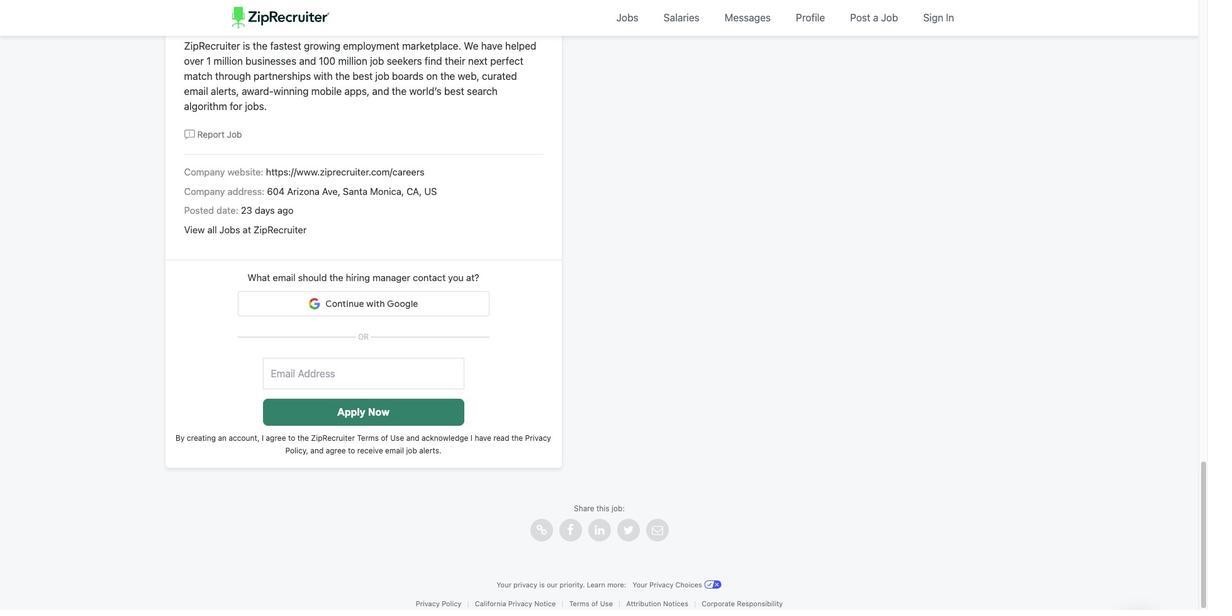 Task type: describe. For each thing, give the bounding box(es) containing it.
partnerships
[[254, 71, 311, 82]]

and up alerts.
[[406, 434, 420, 443]]

report
[[197, 129, 225, 140]]

learn
[[587, 581, 606, 589]]

view all jobs at ziprecruiter
[[184, 224, 307, 235]]

at
[[243, 224, 251, 235]]

apps,
[[345, 86, 370, 97]]

the right read
[[512, 434, 523, 443]]

curated
[[482, 71, 517, 82]]

apply
[[337, 407, 365, 418]]

company website: https://www.ziprecruiter.com/careers
[[184, 166, 425, 178]]

seekers
[[387, 56, 422, 67]]

date:
[[217, 205, 238, 216]]

share this job:
[[574, 504, 625, 513]]

post
[[851, 12, 871, 23]]

their
[[445, 56, 466, 67]]

boards
[[392, 71, 424, 82]]

1
[[207, 56, 211, 67]]

1 horizontal spatial terms
[[569, 600, 590, 608]]

ca,
[[407, 186, 422, 197]]

jobs inside main element
[[617, 12, 639, 23]]

ziprecruiter is the fastest growing employment marketplace.  we have helped over 1 million businesses and 100 million job seekers find their next perfect match through partnerships with the best job boards on the web, curated email alerts, award-winning mobile apps, and the world's best search algorithm for jobs.
[[184, 40, 537, 112]]

contact
[[413, 272, 446, 283]]

employment
[[343, 40, 400, 52]]

california
[[475, 600, 506, 608]]

choices
[[676, 581, 702, 589]]

in
[[946, 12, 955, 23]]

should
[[298, 272, 327, 283]]

by
[[176, 434, 185, 443]]

apply now
[[337, 407, 390, 418]]

1 vertical spatial privacy policy link
[[416, 600, 464, 608]]

acknowledge
[[422, 434, 469, 443]]

about
[[184, 16, 212, 28]]

fastest
[[270, 40, 301, 52]]

job inside button
[[227, 129, 242, 140]]

arizona
[[287, 186, 320, 197]]

website:
[[228, 166, 264, 178]]

over
[[184, 56, 204, 67]]

1 vertical spatial have
[[475, 434, 492, 443]]

the down 'boards'
[[392, 86, 407, 97]]

view
[[184, 224, 205, 235]]

our
[[547, 581, 558, 589]]

ziprecruiter:
[[214, 16, 275, 28]]

receive
[[357, 446, 383, 456]]

on
[[426, 71, 438, 82]]

profile link
[[787, 0, 835, 36]]

604
[[267, 186, 285, 197]]

terms of use
[[569, 600, 615, 608]]

posted
[[184, 205, 214, 216]]

growing
[[304, 40, 341, 52]]

next
[[468, 56, 488, 67]]

salaries
[[664, 12, 700, 23]]

the up 'businesses'
[[253, 40, 268, 52]]

ziprecruiter inside ziprecruiter is the fastest growing employment marketplace.  we have helped over 1 million businesses and 100 million job seekers find their next perfect match through partnerships with the best job boards on the web, curated email alerts, award-winning mobile apps, and the world's best search algorithm for jobs.
[[184, 40, 240, 52]]

messages link
[[716, 0, 781, 36]]

0 vertical spatial privacy policy link
[[285, 434, 551, 456]]

privacy down privacy
[[508, 600, 533, 608]]

more:
[[608, 581, 626, 589]]

Email Address email field
[[263, 358, 464, 390]]

apply now button
[[263, 399, 464, 426]]

businesses
[[246, 56, 297, 67]]

responsibility
[[737, 600, 783, 608]]

post a job
[[851, 12, 898, 23]]

california privacy notice link
[[475, 600, 558, 608]]

by creating an account, i agree to the ziprecruiter terms of use and acknowledge i have read the
[[176, 434, 525, 443]]

your privacy choices link
[[633, 581, 702, 589]]

about ziprecruiter:
[[184, 16, 275, 28]]

2 your from the left
[[633, 581, 648, 589]]

the right on
[[441, 71, 455, 82]]

the up ","
[[298, 434, 309, 443]]

the right "with"
[[335, 71, 350, 82]]

attribution
[[626, 600, 661, 608]]

perfect
[[490, 56, 524, 67]]

helped
[[505, 40, 537, 52]]

address:
[[228, 186, 265, 197]]

privacy
[[514, 581, 538, 589]]

https://www.ziprecruiter.com/careers link
[[266, 166, 425, 178]]

match
[[184, 71, 213, 82]]

posted date: 23 days ago
[[184, 205, 294, 216]]

creating
[[187, 434, 216, 443]]

world's
[[409, 86, 442, 97]]

1 vertical spatial privacy policy
[[416, 600, 464, 608]]

report job button
[[184, 128, 242, 141]]

company for company address:
[[184, 186, 225, 197]]

what email should the hiring manager contact you at?
[[248, 272, 479, 283]]

corporate responsibility link
[[702, 600, 783, 608]]

1 vertical spatial ziprecruiter
[[254, 224, 307, 235]]

post a job link
[[841, 0, 908, 36]]

with
[[314, 71, 333, 82]]

or
[[358, 332, 369, 342]]

monica,
[[370, 186, 404, 197]]



Task type: vqa. For each thing, say whether or not it's contained in the screenshot.
the job card menu ELEMENT related to Save job for later icon
no



Task type: locate. For each thing, give the bounding box(es) containing it.
at?
[[466, 272, 479, 283]]

1 vertical spatial agree
[[326, 446, 346, 456]]

is left 'our'
[[540, 581, 545, 589]]

manager
[[373, 272, 411, 283]]

1 vertical spatial company
[[184, 186, 225, 197]]

email right what
[[273, 272, 296, 283]]

have inside ziprecruiter is the fastest growing employment marketplace.  we have helped over 1 million businesses and 100 million job seekers find their next perfect match through partnerships with the best job boards on the web, curated email alerts, award-winning mobile apps, and the world's best search algorithm for jobs.
[[481, 40, 503, 52]]

2 vertical spatial email
[[385, 446, 404, 456]]

your up attribution
[[633, 581, 648, 589]]

we
[[464, 40, 479, 52]]

us
[[424, 186, 437, 197]]

policy for privacy policy link to the bottom
[[442, 600, 462, 608]]

0 vertical spatial job
[[881, 12, 898, 23]]

0 horizontal spatial best
[[353, 71, 373, 82]]

1 horizontal spatial ziprecruiter
[[254, 224, 307, 235]]

privacy policy down now
[[285, 434, 551, 456]]

0 vertical spatial agree
[[266, 434, 286, 443]]

1 company from the top
[[184, 166, 225, 178]]

0 horizontal spatial policy
[[285, 446, 306, 456]]

notices
[[663, 600, 689, 608]]

use down your privacy is our priority. learn more: your privacy choices
[[600, 600, 613, 608]]

winning
[[274, 86, 309, 97]]

policy for topmost privacy policy link
[[285, 446, 306, 456]]

million down employment
[[338, 56, 368, 67]]

notice
[[535, 600, 556, 608]]

0 horizontal spatial terms of use link
[[357, 434, 404, 443]]

privacy policy link down now
[[285, 434, 551, 456]]

2 company from the top
[[184, 186, 225, 197]]

and right apps,
[[372, 86, 389, 97]]

terms down priority.
[[569, 600, 590, 608]]

view all jobs at ziprecruiter link
[[184, 224, 307, 235]]

2 i from the left
[[471, 434, 473, 443]]

and right ","
[[311, 446, 324, 456]]

job left 'boards'
[[375, 71, 390, 82]]

0 vertical spatial of
[[381, 434, 388, 443]]

1 horizontal spatial best
[[444, 86, 464, 97]]

to right account,
[[288, 434, 295, 443]]

sign
[[924, 12, 944, 23]]

job down employment
[[370, 56, 384, 67]]

policy down by creating an account, i agree to the ziprecruiter terms of use and acknowledge i have read the
[[285, 446, 306, 456]]

algorithm
[[184, 101, 227, 112]]

0 vertical spatial to
[[288, 434, 295, 443]]

for
[[230, 101, 242, 112]]

0 vertical spatial terms
[[357, 434, 379, 443]]

0 horizontal spatial ziprecruiter
[[184, 40, 240, 52]]

the left "hiring"
[[330, 272, 343, 283]]

1 vertical spatial is
[[540, 581, 545, 589]]

1 vertical spatial to
[[348, 446, 355, 456]]

your left privacy
[[497, 581, 512, 589]]

1 horizontal spatial agree
[[326, 446, 346, 456]]

0 vertical spatial policy
[[285, 446, 306, 456]]

company down the report
[[184, 166, 225, 178]]

an
[[218, 434, 227, 443]]

1 horizontal spatial use
[[600, 600, 613, 608]]

terms of use link
[[357, 434, 404, 443], [569, 600, 615, 608]]

privacy up attribution notices on the bottom
[[650, 581, 674, 589]]

0 horizontal spatial terms
[[357, 434, 379, 443]]

email
[[184, 86, 208, 97], [273, 272, 296, 283], [385, 446, 404, 456]]

0 horizontal spatial of
[[381, 434, 388, 443]]

2 million from the left
[[338, 56, 368, 67]]

ziprecruiter down ago
[[254, 224, 307, 235]]

you
[[448, 272, 464, 283]]

job right the report
[[227, 129, 242, 140]]

1 horizontal spatial your
[[633, 581, 648, 589]]

santa
[[343, 186, 368, 197]]

now
[[368, 407, 390, 418]]

to down by creating an account, i agree to the ziprecruiter terms of use and acknowledge i have read the
[[348, 446, 355, 456]]

marketplace.
[[402, 40, 461, 52]]

ziprecruiter up 1 on the top left of page
[[184, 40, 240, 52]]

jobs
[[617, 12, 639, 23], [219, 224, 240, 235]]

23
[[241, 205, 252, 216]]

1 vertical spatial terms
[[569, 600, 590, 608]]

1 vertical spatial terms of use link
[[569, 600, 615, 608]]

1 your from the left
[[497, 581, 512, 589]]

main element
[[232, 0, 967, 36]]

1 horizontal spatial of
[[592, 600, 598, 608]]

1 horizontal spatial to
[[348, 446, 355, 456]]

0 vertical spatial have
[[481, 40, 503, 52]]

0 vertical spatial privacy policy
[[285, 434, 551, 456]]

privacy policy left california
[[416, 600, 464, 608]]

0 vertical spatial best
[[353, 71, 373, 82]]

0 vertical spatial job
[[370, 56, 384, 67]]

is
[[243, 40, 250, 52], [540, 581, 545, 589]]

job
[[881, 12, 898, 23], [227, 129, 242, 140]]

1 vertical spatial job
[[227, 129, 242, 140]]

0 vertical spatial terms of use link
[[357, 434, 404, 443]]

have left read
[[475, 434, 492, 443]]

company for company website:
[[184, 166, 225, 178]]

privacy left california
[[416, 600, 440, 608]]

2 horizontal spatial email
[[385, 446, 404, 456]]

messages
[[725, 12, 771, 23]]

use up , and agree to receive email job alerts.
[[390, 434, 404, 443]]

0 horizontal spatial agree
[[266, 434, 286, 443]]

this
[[597, 504, 610, 513]]

0 horizontal spatial job
[[227, 129, 242, 140]]

million up through
[[214, 56, 243, 67]]

mobile
[[311, 86, 342, 97]]

job:
[[612, 504, 625, 513]]

0 horizontal spatial email
[[184, 86, 208, 97]]

best
[[353, 71, 373, 82], [444, 86, 464, 97]]

sign in
[[924, 12, 955, 23]]

0 horizontal spatial million
[[214, 56, 243, 67]]

terms
[[357, 434, 379, 443], [569, 600, 590, 608]]

1 horizontal spatial million
[[338, 56, 368, 67]]

1 million from the left
[[214, 56, 243, 67]]

account,
[[229, 434, 260, 443]]

have
[[481, 40, 503, 52], [475, 434, 492, 443]]

1 horizontal spatial jobs
[[617, 12, 639, 23]]

0 vertical spatial email
[[184, 86, 208, 97]]

https://www.ziprecruiter.com/careers
[[266, 166, 425, 178]]

and left 100
[[299, 56, 316, 67]]

search
[[467, 86, 498, 97]]

1 horizontal spatial terms of use link
[[569, 600, 615, 608]]

1 horizontal spatial is
[[540, 581, 545, 589]]

hiring
[[346, 272, 370, 283]]

company address: 604 arizona ave, santa monica, ca, us
[[184, 186, 437, 197]]

privacy policy link left california
[[416, 600, 464, 608]]

policy left california
[[442, 600, 462, 608]]

2 vertical spatial ziprecruiter
[[311, 434, 355, 443]]

0 horizontal spatial is
[[243, 40, 250, 52]]

ago
[[277, 205, 294, 216]]

terms of use link up , and agree to receive email job alerts.
[[357, 434, 404, 443]]

0 vertical spatial jobs
[[617, 12, 639, 23]]

email inside ziprecruiter is the fastest growing employment marketplace.  we have helped over 1 million businesses and 100 million job seekers find their next perfect match through partnerships with the best job boards on the web, curated email alerts, award-winning mobile apps, and the world's best search algorithm for jobs.
[[184, 86, 208, 97]]

through
[[215, 71, 251, 82]]

email down match
[[184, 86, 208, 97]]

i right acknowledge
[[471, 434, 473, 443]]

have up next
[[481, 40, 503, 52]]

job right a at the top of the page
[[881, 12, 898, 23]]

attribution notices
[[626, 600, 691, 608]]

corporate responsibility
[[702, 600, 783, 608]]

1 i from the left
[[262, 434, 264, 443]]

1 horizontal spatial policy
[[442, 600, 462, 608]]

best down web,
[[444, 86, 464, 97]]

is down ziprecruiter:
[[243, 40, 250, 52]]

1 vertical spatial jobs
[[219, 224, 240, 235]]

company up the posted at the top left
[[184, 186, 225, 197]]

0 horizontal spatial your
[[497, 581, 512, 589]]

privacy right read
[[525, 434, 551, 443]]

job inside main element
[[881, 12, 898, 23]]

0 vertical spatial is
[[243, 40, 250, 52]]

jobs left salaries
[[617, 12, 639, 23]]

your privacy is our priority. learn more: your privacy choices
[[497, 581, 702, 589]]

1 vertical spatial best
[[444, 86, 464, 97]]

1 horizontal spatial i
[[471, 434, 473, 443]]

agree right account,
[[266, 434, 286, 443]]

, and agree to receive email job alerts.
[[306, 446, 442, 456]]

0 horizontal spatial to
[[288, 434, 295, 443]]

2 vertical spatial job
[[406, 446, 417, 456]]

california privacy notice
[[475, 600, 558, 608]]

2 horizontal spatial ziprecruiter
[[311, 434, 355, 443]]

0 horizontal spatial use
[[390, 434, 404, 443]]

jobs left at
[[219, 224, 240, 235]]

agree down by creating an account, i agree to the ziprecruiter terms of use and acknowledge i have read the
[[326, 446, 346, 456]]

job left alerts.
[[406, 446, 417, 456]]

jobs.
[[245, 101, 267, 112]]

what
[[248, 272, 270, 283]]

terms of use link down learn
[[569, 600, 615, 608]]

0 horizontal spatial jobs
[[219, 224, 240, 235]]

and
[[299, 56, 316, 67], [372, 86, 389, 97], [406, 434, 420, 443], [311, 446, 324, 456]]

is inside ziprecruiter is the fastest growing employment marketplace.  we have helped over 1 million businesses and 100 million job seekers find their next perfect match through partnerships with the best job boards on the web, curated email alerts, award-winning mobile apps, and the world's best search algorithm for jobs.
[[243, 40, 250, 52]]

web,
[[458, 71, 480, 82]]

ziprecruiter image
[[232, 7, 330, 29]]

0 vertical spatial use
[[390, 434, 404, 443]]

1 vertical spatial email
[[273, 272, 296, 283]]

1 horizontal spatial job
[[881, 12, 898, 23]]

1 vertical spatial of
[[592, 600, 598, 608]]

report job
[[197, 129, 242, 140]]

1 vertical spatial use
[[600, 600, 613, 608]]

0 vertical spatial company
[[184, 166, 225, 178]]

read
[[494, 434, 510, 443]]

priority.
[[560, 581, 585, 589]]

days
[[255, 205, 275, 216]]

best up apps,
[[353, 71, 373, 82]]

of down learn
[[592, 600, 598, 608]]

email right the receive
[[385, 446, 404, 456]]

policy inside privacy policy
[[285, 446, 306, 456]]

policy
[[285, 446, 306, 456], [442, 600, 462, 608]]

use
[[390, 434, 404, 443], [600, 600, 613, 608]]

i right account,
[[262, 434, 264, 443]]

0 horizontal spatial i
[[262, 434, 264, 443]]

terms up the receive
[[357, 434, 379, 443]]

1 vertical spatial job
[[375, 71, 390, 82]]

1 vertical spatial policy
[[442, 600, 462, 608]]

of up , and agree to receive email job alerts.
[[381, 434, 388, 443]]

a
[[874, 12, 879, 23]]

1 horizontal spatial email
[[273, 272, 296, 283]]

ziprecruiter down the apply
[[311, 434, 355, 443]]

salaries link
[[654, 0, 709, 36]]

0 vertical spatial ziprecruiter
[[184, 40, 240, 52]]

find
[[425, 56, 442, 67]]

ave,
[[322, 186, 341, 197]]

of
[[381, 434, 388, 443], [592, 600, 598, 608]]

privacy
[[525, 434, 551, 443], [650, 581, 674, 589], [416, 600, 440, 608], [508, 600, 533, 608]]

jobs link
[[607, 0, 648, 36]]



